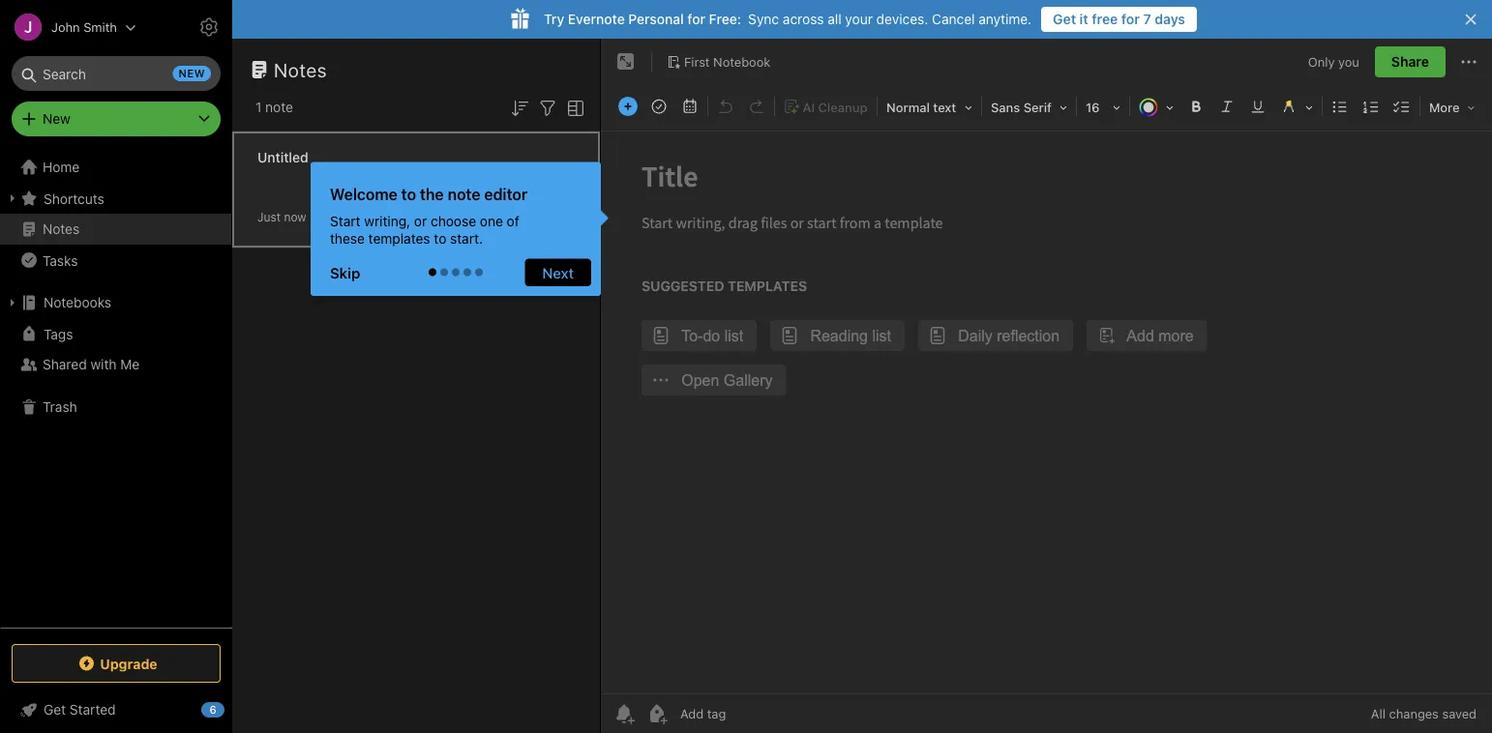 Task type: vqa. For each thing, say whether or not it's contained in the screenshot.
Option
no



Task type: locate. For each thing, give the bounding box(es) containing it.
for
[[687, 11, 705, 27], [1121, 11, 1140, 27]]

untitled
[[257, 150, 308, 165]]

only you
[[1308, 54, 1360, 69]]

shared
[[43, 357, 87, 373]]

evernote
[[568, 11, 625, 27]]

to left the
[[401, 185, 416, 203]]

all
[[1371, 707, 1386, 721]]

tasks button
[[0, 245, 231, 276]]

start
[[330, 213, 361, 229]]

1 vertical spatial notes
[[43, 221, 80, 237]]

you
[[1338, 54, 1360, 69]]

add tag image
[[645, 703, 669, 726]]

note
[[265, 99, 293, 115], [448, 185, 480, 203]]

Add tag field
[[678, 706, 824, 722]]

None search field
[[25, 56, 207, 91]]

italic image
[[1213, 93, 1241, 120]]

notebook
[[713, 54, 771, 69]]

Font color field
[[1132, 93, 1181, 121]]

underline image
[[1244, 93, 1271, 120]]

tree containing home
[[0, 152, 232, 627]]

share
[[1391, 54, 1429, 70]]

sans
[[991, 100, 1020, 115]]

notebooks link
[[0, 287, 231, 318]]

calendar event image
[[676, 93, 704, 120]]

upgrade button
[[12, 644, 221, 683]]

for left free:
[[687, 11, 705, 27]]

tree
[[0, 152, 232, 627]]

bold image
[[1182, 93, 1210, 120]]

anytime.
[[979, 11, 1032, 27]]

notes up 1 note
[[274, 58, 327, 81]]

2 for from the left
[[1121, 11, 1140, 27]]

for for free:
[[687, 11, 705, 27]]

all
[[828, 11, 842, 27]]

1
[[255, 99, 262, 115]]

Highlight field
[[1273, 93, 1320, 121]]

across
[[783, 11, 824, 27]]

welcome to the note editor start writing, or choose one of these templates to start.
[[330, 185, 528, 246]]

1 horizontal spatial to
[[434, 230, 446, 246]]

1 horizontal spatial note
[[448, 185, 480, 203]]

try
[[544, 11, 564, 27]]

notes
[[274, 58, 327, 81], [43, 221, 80, 237]]

these
[[330, 230, 365, 246]]

Note Editor text field
[[601, 132, 1492, 694]]

notes up the tasks
[[43, 221, 80, 237]]

more
[[1429, 100, 1460, 115]]

settings image
[[197, 15, 221, 39]]

try evernote personal for free: sync across all your devices. cancel anytime.
[[544, 11, 1032, 27]]

note window element
[[601, 39, 1492, 734]]

sync
[[748, 11, 779, 27]]

expand note image
[[614, 50, 638, 74]]

to
[[401, 185, 416, 203], [434, 230, 446, 246]]

editor
[[484, 185, 528, 203]]

shortcuts button
[[0, 183, 231, 214]]

just
[[257, 210, 281, 224]]

More field
[[1422, 93, 1482, 121]]

tasks
[[43, 252, 78, 268]]

click to collapse image
[[225, 698, 240, 721]]

trash
[[43, 399, 77, 415]]

first
[[684, 54, 710, 69]]

with
[[90, 357, 117, 373]]

to down choose
[[434, 230, 446, 246]]

get it free for 7 days button
[[1041, 7, 1197, 32]]

bulleted list image
[[1327, 93, 1354, 120]]

1 for from the left
[[687, 11, 705, 27]]

the
[[420, 185, 444, 203]]

days
[[1155, 11, 1185, 27]]

0 horizontal spatial note
[[265, 99, 293, 115]]

Font family field
[[984, 93, 1074, 121]]

free
[[1092, 11, 1118, 27]]

note up choose
[[448, 185, 480, 203]]

16
[[1086, 100, 1100, 115]]

numbered list image
[[1358, 93, 1385, 120]]

0 horizontal spatial for
[[687, 11, 705, 27]]

just now
[[257, 210, 306, 224]]

1 vertical spatial note
[[448, 185, 480, 203]]

note right 1
[[265, 99, 293, 115]]

Insert field
[[614, 93, 643, 120]]

notebooks
[[44, 295, 111, 311]]

1 vertical spatial to
[[434, 230, 446, 246]]

new button
[[12, 102, 221, 136]]

1 horizontal spatial for
[[1121, 11, 1140, 27]]

1 horizontal spatial notes
[[274, 58, 327, 81]]

0 horizontal spatial to
[[401, 185, 416, 203]]

new
[[43, 111, 70, 127]]

for inside button
[[1121, 11, 1140, 27]]

me
[[120, 357, 140, 373]]

0 horizontal spatial notes
[[43, 221, 80, 237]]

expand notebooks image
[[5, 295, 20, 311]]

for left 7
[[1121, 11, 1140, 27]]

welcome
[[330, 185, 397, 203]]



Task type: describe. For each thing, give the bounding box(es) containing it.
get
[[1053, 11, 1076, 27]]

shared with me link
[[0, 349, 231, 380]]

checklist image
[[1389, 93, 1416, 120]]

start.
[[450, 230, 483, 246]]

only
[[1308, 54, 1335, 69]]

now
[[284, 210, 306, 224]]

it
[[1080, 11, 1088, 27]]

normal
[[886, 100, 930, 115]]

home
[[43, 159, 80, 175]]

share button
[[1375, 46, 1446, 77]]

home link
[[0, 152, 232, 183]]

Search text field
[[25, 56, 207, 91]]

templates
[[368, 230, 430, 246]]

next button
[[525, 259, 591, 286]]

personal
[[628, 11, 684, 27]]

text
[[933, 100, 956, 115]]

task image
[[645, 93, 673, 120]]

notes link
[[0, 214, 231, 245]]

1 note
[[255, 99, 293, 115]]

Heading level field
[[880, 93, 979, 121]]

changes
[[1389, 707, 1439, 721]]

note inside welcome to the note editor start writing, or choose one of these templates to start.
[[448, 185, 480, 203]]

Font size field
[[1079, 93, 1127, 121]]

writing,
[[364, 213, 410, 229]]

serif
[[1024, 100, 1052, 115]]

0 vertical spatial notes
[[274, 58, 327, 81]]

skip
[[330, 264, 360, 281]]

0 vertical spatial to
[[401, 185, 416, 203]]

free:
[[709, 11, 741, 27]]

get it free for 7 days
[[1053, 11, 1185, 27]]

normal text
[[886, 100, 956, 115]]

shared with me
[[43, 357, 140, 373]]

tags
[[44, 326, 73, 342]]

devices.
[[876, 11, 928, 27]]

skip button
[[320, 259, 378, 286]]

for for 7
[[1121, 11, 1140, 27]]

next
[[542, 264, 574, 281]]

upgrade
[[100, 656, 157, 672]]

cancel
[[932, 11, 975, 27]]

one
[[480, 213, 503, 229]]

all changes saved
[[1371, 707, 1477, 721]]

tags button
[[0, 318, 231, 349]]

choose
[[431, 213, 476, 229]]

first notebook
[[684, 54, 771, 69]]

notes inside "link"
[[43, 221, 80, 237]]

0 vertical spatial note
[[265, 99, 293, 115]]

7
[[1143, 11, 1151, 27]]

first notebook button
[[660, 48, 777, 75]]

saved
[[1442, 707, 1477, 721]]

sans serif
[[991, 100, 1052, 115]]

shortcuts
[[44, 190, 104, 206]]

trash link
[[0, 392, 231, 423]]

your
[[845, 11, 873, 27]]

or
[[414, 213, 427, 229]]

of
[[507, 213, 519, 229]]

add a reminder image
[[613, 703, 636, 726]]



